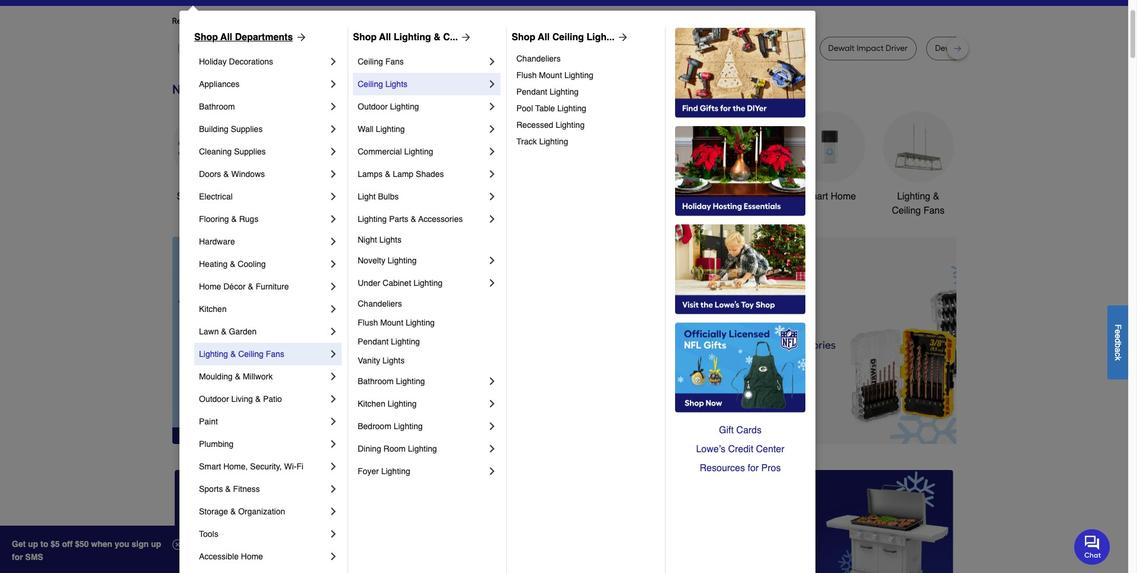 Task type: vqa. For each thing, say whether or not it's contained in the screenshot.
right Please
no



Task type: locate. For each thing, give the bounding box(es) containing it.
0 vertical spatial flush
[[516, 70, 537, 80]]

2 horizontal spatial impact
[[857, 43, 884, 53]]

lamps
[[358, 169, 383, 179]]

arrow right image inside 'shop all ceiling ligh...' link
[[614, 31, 629, 43]]

supplies for building supplies
[[231, 124, 263, 134]]

1 drill from the left
[[340, 43, 354, 53]]

lights for vanity lights
[[382, 356, 405, 365]]

up to 50 percent off select tools and accessories. image
[[508, 237, 1081, 444]]

pendant lighting link up bathroom lighting link
[[358, 332, 498, 351]]

2 horizontal spatial outdoor
[[618, 191, 652, 202]]

décor
[[223, 282, 246, 291]]

1 vertical spatial chandeliers link
[[358, 294, 498, 313]]

chevron right image
[[486, 56, 498, 68], [327, 101, 339, 113], [327, 123, 339, 135], [486, 123, 498, 135], [486, 168, 498, 180], [486, 191, 498, 203], [327, 213, 339, 225], [486, 255, 498, 266], [486, 277, 498, 289], [327, 303, 339, 315], [327, 371, 339, 383], [327, 416, 339, 428], [327, 438, 339, 450], [486, 443, 498, 455], [327, 551, 339, 563]]

mount up arrow left icon
[[380, 318, 403, 327]]

1 vertical spatial outdoor
[[618, 191, 652, 202]]

novelty
[[358, 256, 385, 265]]

wall
[[358, 124, 374, 134]]

e up b at the bottom of the page
[[1113, 334, 1123, 338]]

plumbing link
[[199, 433, 327, 455]]

smart home, security, wi-fi link
[[199, 455, 327, 478]]

lawn
[[199, 327, 219, 336]]

doors & windows link
[[199, 163, 327, 185]]

chevron right image
[[327, 56, 339, 68], [327, 78, 339, 90], [486, 78, 498, 90], [486, 101, 498, 113], [327, 146, 339, 158], [486, 146, 498, 158], [327, 168, 339, 180], [327, 191, 339, 203], [486, 213, 498, 225], [327, 236, 339, 248], [327, 258, 339, 270], [327, 281, 339, 293], [327, 326, 339, 338], [327, 348, 339, 360], [486, 375, 498, 387], [327, 393, 339, 405], [486, 398, 498, 410], [486, 420, 498, 432], [327, 461, 339, 473], [486, 465, 498, 477], [327, 483, 339, 495], [327, 506, 339, 518], [327, 528, 339, 540]]

f e e d b a c k button
[[1107, 305, 1128, 379]]

bedroom
[[358, 422, 391, 431]]

1 horizontal spatial outdoor
[[358, 102, 388, 111]]

smart for smart home
[[803, 191, 828, 202]]

1 horizontal spatial lighting & ceiling fans link
[[883, 111, 954, 218]]

ceiling lights link
[[358, 73, 486, 95]]

all down recommended searches for you
[[220, 32, 232, 43]]

outdoor tools & equipment
[[618, 191, 686, 216]]

dewalt for dewalt drill bit
[[311, 43, 338, 53]]

outdoor for outdoor living & patio
[[199, 394, 229, 404]]

for down get
[[12, 553, 23, 562]]

arrow right image for shop all lighting & c...
[[458, 31, 472, 43]]

all down recommended searches for you heading
[[538, 32, 550, 43]]

flush mount lighting for topmost flush mount lighting link
[[516, 70, 593, 80]]

officially licensed n f l gifts. shop now. image
[[675, 323, 805, 413]]

lights for ceiling lights
[[385, 79, 407, 89]]

chevron right image for appliances
[[327, 78, 339, 90]]

appliances
[[199, 79, 240, 89]]

lights up novelty lighting
[[379, 235, 401, 245]]

2 you from the left
[[385, 16, 399, 26]]

cleaning supplies link
[[199, 140, 327, 163]]

heating & cooling link
[[199, 253, 327, 275]]

1 horizontal spatial arrow right image
[[934, 340, 946, 352]]

all inside 'shop all ceiling ligh...' link
[[538, 32, 550, 43]]

dining room lighting link
[[358, 438, 486, 460]]

outdoor lighting
[[358, 102, 419, 111]]

all for lighting
[[379, 32, 391, 43]]

accessible home
[[199, 552, 263, 561]]

all inside shop all deals link
[[201, 191, 212, 202]]

2 vertical spatial home
[[241, 552, 263, 561]]

drill for dewalt drill
[[708, 43, 723, 53]]

bedroom lighting link
[[358, 415, 486, 438]]

home
[[831, 191, 856, 202], [199, 282, 221, 291], [241, 552, 263, 561]]

dewalt
[[311, 43, 338, 53], [680, 43, 706, 53], [828, 43, 855, 53], [935, 43, 961, 53]]

pendant lighting link up recessed lighting link
[[516, 84, 657, 100]]

kitchen
[[199, 304, 227, 314], [358, 399, 385, 409]]

chevron right image for storage & organization
[[327, 506, 339, 518]]

holiday hosting essentials. image
[[675, 126, 805, 216]]

0 vertical spatial mount
[[539, 70, 562, 80]]

chevron right image for sports & fitness
[[327, 483, 339, 495]]

e up the d
[[1113, 329, 1123, 334]]

hardware
[[199, 237, 235, 246]]

1 you from the left
[[280, 16, 294, 26]]

1 vertical spatial arrow right image
[[934, 340, 946, 352]]

1 horizontal spatial mount
[[539, 70, 562, 80]]

impact for impact driver
[[750, 43, 777, 53]]

2 arrow right image from the left
[[614, 31, 629, 43]]

appliances link
[[199, 73, 327, 95]]

tools up 'parts'
[[374, 191, 396, 202]]

wi-
[[284, 462, 297, 471]]

tools up 'equipment'
[[655, 191, 677, 202]]

0 horizontal spatial kitchen
[[199, 304, 227, 314]]

0 vertical spatial supplies
[[231, 124, 263, 134]]

storage & organization link
[[199, 500, 327, 523]]

0 vertical spatial chandeliers
[[516, 54, 561, 63]]

recommended searches for you heading
[[172, 15, 956, 27]]

flush
[[516, 70, 537, 80], [358, 318, 378, 327]]

bathroom
[[199, 102, 235, 111], [720, 191, 761, 202], [358, 377, 394, 386]]

dewalt for dewalt drill
[[680, 43, 706, 53]]

2 horizontal spatial fans
[[923, 205, 945, 216]]

2 dewalt from the left
[[680, 43, 706, 53]]

bit for dewalt drill bit set
[[979, 43, 989, 53]]

1 impact from the left
[[472, 43, 499, 53]]

foyer
[[358, 467, 379, 476]]

fi
[[296, 462, 303, 471]]

0 vertical spatial fans
[[385, 57, 404, 66]]

1 horizontal spatial pendant lighting link
[[516, 84, 657, 100]]

0 horizontal spatial impact
[[472, 43, 499, 53]]

1 horizontal spatial bit
[[525, 43, 535, 53]]

1 bit from the left
[[356, 43, 365, 53]]

1 horizontal spatial impact
[[750, 43, 777, 53]]

holiday decorations
[[199, 57, 273, 66]]

you
[[280, 16, 294, 26], [385, 16, 399, 26]]

bit for impact driver bit
[[525, 43, 535, 53]]

visit the lowe's toy shop. image
[[675, 224, 805, 314]]

scroll to item #5 image
[[725, 423, 753, 427]]

supplies inside building supplies "link"
[[231, 124, 263, 134]]

kitchen up lawn
[[199, 304, 227, 314]]

chevron right image for holiday decorations
[[327, 56, 339, 68]]

christmas
[[453, 191, 495, 202]]

new deals every day during 25 days of deals image
[[172, 79, 956, 99]]

3 drill from the left
[[963, 43, 977, 53]]

arrow right image
[[293, 31, 307, 43], [934, 340, 946, 352]]

2 vertical spatial outdoor
[[199, 394, 229, 404]]

impact driver
[[750, 43, 801, 53]]

kitchen for kitchen
[[199, 304, 227, 314]]

chevron right image for ceiling fans
[[486, 56, 498, 68]]

bedroom lighting
[[358, 422, 423, 431]]

chevron right image for lighting & ceiling fans
[[327, 348, 339, 360]]

1 vertical spatial pendant
[[358, 337, 389, 346]]

0 horizontal spatial smart
[[199, 462, 221, 471]]

1 vertical spatial flush mount lighting link
[[358, 313, 498, 332]]

holiday decorations link
[[199, 50, 327, 73]]

outdoor up wall
[[358, 102, 388, 111]]

furniture
[[256, 282, 289, 291]]

1 horizontal spatial you
[[385, 16, 399, 26]]

chat invite button image
[[1074, 529, 1110, 565]]

3 bit from the left
[[979, 43, 989, 53]]

shop down recommended
[[194, 32, 218, 43]]

all inside shop all departments link
[[220, 32, 232, 43]]

0 horizontal spatial lighting & ceiling fans
[[199, 349, 284, 359]]

1 horizontal spatial driver
[[779, 43, 801, 53]]

1 vertical spatial flush mount lighting
[[358, 318, 435, 327]]

1 dewalt from the left
[[311, 43, 338, 53]]

you up shop all lighting & c...
[[385, 16, 399, 26]]

all up ceiling fans
[[379, 32, 391, 43]]

2 impact from the left
[[750, 43, 777, 53]]

0 horizontal spatial pendant
[[358, 337, 389, 346]]

flush mount lighting for the leftmost flush mount lighting link
[[358, 318, 435, 327]]

supplies up cleaning supplies
[[231, 124, 263, 134]]

0 horizontal spatial pendant lighting
[[358, 337, 420, 346]]

0 horizontal spatial home
[[199, 282, 221, 291]]

chandeliers down under
[[358, 299, 402, 309]]

chevron right image for plumbing
[[327, 438, 339, 450]]

flush for the leftmost flush mount lighting link
[[358, 318, 378, 327]]

outdoor for outdoor tools & equipment
[[618, 191, 652, 202]]

scroll to item #3 element
[[666, 422, 696, 429]]

0 horizontal spatial mount
[[380, 318, 403, 327]]

4 dewalt from the left
[[935, 43, 961, 53]]

christmas decorations
[[449, 191, 499, 216]]

0 horizontal spatial drill
[[340, 43, 354, 53]]

1 horizontal spatial drill
[[708, 43, 723, 53]]

supplies inside cleaning supplies link
[[234, 147, 266, 156]]

drill
[[340, 43, 354, 53], [708, 43, 723, 53], [963, 43, 977, 53]]

outdoor up 'equipment'
[[618, 191, 652, 202]]

find gifts for the diyer. image
[[675, 28, 805, 118]]

0 horizontal spatial outdoor
[[199, 394, 229, 404]]

0 vertical spatial pendant lighting link
[[516, 84, 657, 100]]

mount
[[539, 70, 562, 80], [380, 318, 403, 327]]

pendant lighting up vanity lights
[[358, 337, 420, 346]]

bit left set
[[979, 43, 989, 53]]

outdoor for outdoor lighting
[[358, 102, 388, 111]]

0 vertical spatial tools link
[[350, 111, 421, 204]]

outdoor inside outdoor tools & equipment
[[618, 191, 652, 202]]

1 vertical spatial lighting & ceiling fans link
[[199, 343, 327, 365]]

0 vertical spatial outdoor
[[358, 102, 388, 111]]

1 driver from the left
[[501, 43, 523, 53]]

accessories
[[418, 214, 463, 224]]

0 horizontal spatial shop
[[194, 32, 218, 43]]

flush mount lighting link up arrow left icon
[[358, 313, 498, 332]]

pendant up pool
[[516, 87, 547, 97]]

bit down the shop all ceiling ligh...
[[525, 43, 535, 53]]

1 horizontal spatial flush mount lighting
[[516, 70, 593, 80]]

flush mount lighting up arrow left icon
[[358, 318, 435, 327]]

lights down arrow left icon
[[382, 356, 405, 365]]

0 vertical spatial lights
[[385, 79, 407, 89]]

k
[[1113, 356, 1123, 361]]

0 horizontal spatial flush
[[358, 318, 378, 327]]

arrow right image
[[458, 31, 472, 43], [614, 31, 629, 43]]

None search field
[[441, 0, 765, 7]]

2 vertical spatial bathroom
[[358, 377, 394, 386]]

1 vertical spatial lights
[[379, 235, 401, 245]]

0 vertical spatial smart
[[803, 191, 828, 202]]

home for smart home
[[831, 191, 856, 202]]

up to 30 percent off select grills and accessories. image
[[707, 470, 954, 573]]

track lighting link
[[516, 133, 657, 150]]

ceiling fans link
[[358, 50, 486, 73]]

chevron right image for kitchen
[[327, 303, 339, 315]]

bit up ceiling fans
[[356, 43, 365, 53]]

kitchen up 'bedroom'
[[358, 399, 385, 409]]

2 horizontal spatial bit
[[979, 43, 989, 53]]

you for more suggestions for you
[[385, 16, 399, 26]]

1 horizontal spatial flush
[[516, 70, 537, 80]]

2 horizontal spatial home
[[831, 191, 856, 202]]

arrow left image
[[392, 340, 404, 352]]

chevron right image for wall lighting
[[486, 123, 498, 135]]

supplies up 'windows'
[[234, 147, 266, 156]]

living
[[231, 394, 253, 404]]

chevron right image for home décor & furniture
[[327, 281, 339, 293]]

2 vertical spatial fans
[[266, 349, 284, 359]]

for up departments
[[267, 16, 278, 26]]

& inside outdoor tools & equipment
[[679, 191, 686, 202]]

kitchen lighting link
[[358, 393, 486, 415]]

1 vertical spatial smart
[[199, 462, 221, 471]]

1 shop from the left
[[194, 32, 218, 43]]

shop down the more suggestions for you link
[[353, 32, 377, 43]]

2 shop from the left
[[353, 32, 377, 43]]

1 horizontal spatial shop
[[353, 32, 377, 43]]

2 up from the left
[[151, 539, 161, 549]]

flush mount lighting link up pool table lighting link
[[516, 67, 657, 84]]

smart for smart home, security, wi-fi
[[199, 462, 221, 471]]

chandeliers down the shop all ceiling ligh...
[[516, 54, 561, 63]]

supplies for cleaning supplies
[[234, 147, 266, 156]]

0 vertical spatial lighting & ceiling fans
[[892, 191, 945, 216]]

decorations down shop all departments link
[[229, 57, 273, 66]]

sign
[[132, 539, 149, 549]]

0 horizontal spatial arrow right image
[[293, 31, 307, 43]]

home for accessible home
[[241, 552, 263, 561]]

lowe's credit center
[[696, 444, 784, 455]]

1 horizontal spatial chandeliers link
[[516, 50, 657, 67]]

outdoor living & patio link
[[199, 388, 327, 410]]

3 dewalt from the left
[[828, 43, 855, 53]]

3 shop from the left
[[512, 32, 535, 43]]

pendant up vanity
[[358, 337, 389, 346]]

track
[[516, 137, 537, 146]]

security,
[[250, 462, 282, 471]]

sports
[[199, 484, 223, 494]]

driver
[[501, 43, 523, 53], [779, 43, 801, 53], [886, 43, 908, 53]]

flush mount lighting up pool table lighting
[[516, 70, 593, 80]]

up left to
[[28, 539, 38, 549]]

0 horizontal spatial up
[[28, 539, 38, 549]]

for
[[267, 16, 278, 26], [373, 16, 383, 26], [748, 463, 759, 474], [12, 553, 23, 562]]

decorations for christmas
[[449, 205, 499, 216]]

sms
[[25, 553, 43, 562]]

dewalt drill
[[680, 43, 723, 53]]

0 vertical spatial flush mount lighting
[[516, 70, 593, 80]]

0 horizontal spatial flush mount lighting
[[358, 318, 435, 327]]

chevron right image for ceiling lights
[[486, 78, 498, 90]]

all right shop
[[201, 191, 212, 202]]

smart
[[803, 191, 828, 202], [199, 462, 221, 471]]

moulding & millwork
[[199, 372, 273, 381]]

bathroom link
[[199, 95, 327, 118], [705, 111, 776, 204]]

all inside shop all lighting & c... link
[[379, 32, 391, 43]]

chandeliers link down under cabinet lighting
[[358, 294, 498, 313]]

table
[[535, 104, 555, 113]]

impact
[[472, 43, 499, 53], [750, 43, 777, 53], [857, 43, 884, 53]]

1 horizontal spatial bathroom
[[358, 377, 394, 386]]

2 horizontal spatial shop
[[512, 32, 535, 43]]

shop up the impact driver bit
[[512, 32, 535, 43]]

1 vertical spatial supplies
[[234, 147, 266, 156]]

impact for impact driver bit
[[472, 43, 499, 53]]

lights for night lights
[[379, 235, 401, 245]]

0 horizontal spatial pendant lighting link
[[358, 332, 498, 351]]

3 impact from the left
[[857, 43, 884, 53]]

building supplies link
[[199, 118, 327, 140]]

1 arrow right image from the left
[[458, 31, 472, 43]]

2 horizontal spatial drill
[[963, 43, 977, 53]]

outdoor
[[358, 102, 388, 111], [618, 191, 652, 202], [199, 394, 229, 404]]

0 horizontal spatial bathroom
[[199, 102, 235, 111]]

1 horizontal spatial decorations
[[449, 205, 499, 216]]

flush up pool
[[516, 70, 537, 80]]

chevron right image for hardware
[[327, 236, 339, 248]]

building supplies
[[199, 124, 263, 134]]

0 horizontal spatial driver
[[501, 43, 523, 53]]

chandeliers
[[516, 54, 561, 63], [358, 299, 402, 309]]

you left more
[[280, 16, 294, 26]]

doors
[[199, 169, 221, 179]]

light
[[358, 192, 376, 201]]

tools inside outdoor tools & equipment
[[655, 191, 677, 202]]

foyer lighting
[[358, 467, 410, 476]]

outdoor down moulding
[[199, 394, 229, 404]]

2 horizontal spatial tools
[[655, 191, 677, 202]]

3 driver from the left
[[886, 43, 908, 53]]

shop for shop all ceiling ligh...
[[512, 32, 535, 43]]

chevron right image for lighting parts & accessories
[[486, 213, 498, 225]]

1 horizontal spatial lighting & ceiling fans
[[892, 191, 945, 216]]

bathroom lighting
[[358, 377, 425, 386]]

novelty lighting
[[358, 256, 417, 265]]

tools down storage
[[199, 529, 218, 539]]

ceiling inside lighting & ceiling fans
[[892, 205, 921, 216]]

you
[[115, 539, 129, 549]]

decorations
[[229, 57, 273, 66], [449, 205, 499, 216]]

0 vertical spatial home
[[831, 191, 856, 202]]

chandeliers link down "ligh..."
[[516, 50, 657, 67]]

2 driver from the left
[[779, 43, 801, 53]]

pendant lighting up table
[[516, 87, 579, 97]]

1 up from the left
[[28, 539, 38, 549]]

0 horizontal spatial chandeliers link
[[358, 294, 498, 313]]

garden
[[229, 327, 257, 336]]

1 vertical spatial mount
[[380, 318, 403, 327]]

2 drill from the left
[[708, 43, 723, 53]]

lights up outdoor lighting
[[385, 79, 407, 89]]

& inside "link"
[[223, 169, 229, 179]]

0 vertical spatial arrow right image
[[293, 31, 307, 43]]

1 vertical spatial kitchen
[[358, 399, 385, 409]]

2 horizontal spatial driver
[[886, 43, 908, 53]]

0 vertical spatial kitchen
[[199, 304, 227, 314]]

arrow right image inside shop all lighting & c... link
[[458, 31, 472, 43]]

decorations down christmas
[[449, 205, 499, 216]]

night lights
[[358, 235, 401, 245]]

0 horizontal spatial bit
[[356, 43, 365, 53]]

driver for impact driver bit
[[501, 43, 523, 53]]

1 vertical spatial bathroom
[[720, 191, 761, 202]]

pendant lighting link
[[516, 84, 657, 100], [358, 332, 498, 351]]

under cabinet lighting
[[358, 278, 443, 288]]

light bulbs link
[[358, 185, 486, 208]]

mount up pool table lighting
[[539, 70, 562, 80]]

up right sign
[[151, 539, 161, 549]]

ceiling fans
[[358, 57, 404, 66]]

flooring
[[199, 214, 229, 224]]

for left pros
[[748, 463, 759, 474]]

1 horizontal spatial tools link
[[350, 111, 421, 204]]

fans
[[385, 57, 404, 66], [923, 205, 945, 216], [266, 349, 284, 359]]

2 bit from the left
[[525, 43, 535, 53]]

flush up vanity
[[358, 318, 378, 327]]

1 horizontal spatial home
[[241, 552, 263, 561]]

0 horizontal spatial tools
[[199, 529, 218, 539]]

0 vertical spatial lighting & ceiling fans link
[[883, 111, 954, 218]]

chevron right image for outdoor living & patio
[[327, 393, 339, 405]]

for right suggestions
[[373, 16, 383, 26]]

up
[[28, 539, 38, 549], [151, 539, 161, 549]]

driver for impact driver
[[779, 43, 801, 53]]

0 horizontal spatial decorations
[[229, 57, 273, 66]]

lighting & ceiling fans link
[[883, 111, 954, 218], [199, 343, 327, 365]]

impact driver bit
[[472, 43, 535, 53]]

1 vertical spatial decorations
[[449, 205, 499, 216]]

0 horizontal spatial you
[[280, 16, 294, 26]]



Task type: describe. For each thing, give the bounding box(es) containing it.
departments
[[235, 32, 293, 43]]

shop
[[177, 191, 199, 202]]

chevron right image for light bulbs
[[486, 191, 498, 203]]

you for recommended searches for you
[[280, 16, 294, 26]]

when
[[91, 539, 112, 549]]

drill for dewalt drill bit set
[[963, 43, 977, 53]]

kitchen link
[[199, 298, 327, 320]]

christmas decorations link
[[439, 111, 510, 218]]

arrow right image inside shop all departments link
[[293, 31, 307, 43]]

smart home link
[[794, 111, 865, 204]]

rugs
[[239, 214, 258, 224]]

a
[[1113, 348, 1123, 352]]

scroll to item #4 image
[[696, 423, 725, 427]]

under
[[358, 278, 380, 288]]

chevron right image for kitchen lighting
[[486, 398, 498, 410]]

all for ceiling
[[538, 32, 550, 43]]

chevron right image for bathroom lighting
[[486, 375, 498, 387]]

chevron right image for lamps & lamp shades
[[486, 168, 498, 180]]

chevron right image for novelty lighting
[[486, 255, 498, 266]]

1 vertical spatial lighting & ceiling fans
[[199, 349, 284, 359]]

dewalt for dewalt impact driver
[[828, 43, 855, 53]]

home,
[[223, 462, 248, 471]]

track lighting
[[516, 137, 568, 146]]

shop these last-minute gifts. $99 or less. quantities are limited and won't last. image
[[172, 237, 363, 444]]

chevron right image for flooring & rugs
[[327, 213, 339, 225]]

chevron right image for tools
[[327, 528, 339, 540]]

dewalt drill bit
[[311, 43, 365, 53]]

credit
[[728, 444, 753, 455]]

bit for dewalt drill bit
[[356, 43, 365, 53]]

smart home, security, wi-fi
[[199, 462, 303, 471]]

wall lighting
[[358, 124, 405, 134]]

scroll to item #2 image
[[637, 423, 666, 427]]

fitness
[[233, 484, 260, 494]]

0 horizontal spatial fans
[[266, 349, 284, 359]]

more
[[303, 16, 323, 26]]

chevron right image for heating & cooling
[[327, 258, 339, 270]]

lowe's
[[696, 444, 725, 455]]

1 horizontal spatial bathroom link
[[705, 111, 776, 204]]

pool table lighting
[[516, 104, 586, 113]]

center
[[756, 444, 784, 455]]

shop for shop all departments
[[194, 32, 218, 43]]

b
[[1113, 343, 1123, 348]]

0 horizontal spatial lighting & ceiling fans link
[[199, 343, 327, 365]]

advertisement region
[[0, 237, 508, 446]]

lamps & lamp shades link
[[358, 163, 486, 185]]

set
[[991, 43, 1003, 53]]

doors & windows
[[199, 169, 265, 179]]

shop all ceiling ligh...
[[512, 32, 614, 43]]

& inside lighting & ceiling fans
[[933, 191, 939, 202]]

recessed lighting link
[[516, 117, 657, 133]]

1 e from the top
[[1113, 329, 1123, 334]]

shades
[[416, 169, 444, 179]]

up to 35 percent off select small appliances. image
[[440, 470, 688, 573]]

cabinet
[[383, 278, 411, 288]]

recommended searches for you
[[172, 16, 294, 26]]

sports & fitness link
[[199, 478, 327, 500]]

chevron right image for dining room lighting
[[486, 443, 498, 455]]

accessible home link
[[199, 545, 327, 568]]

outdoor living & patio
[[199, 394, 282, 404]]

2 e from the top
[[1113, 334, 1123, 338]]

off
[[62, 539, 73, 549]]

equipment
[[629, 205, 674, 216]]

chevron right image for doors & windows
[[327, 168, 339, 180]]

parts
[[389, 214, 408, 224]]

commercial
[[358, 147, 402, 156]]

home décor & furniture
[[199, 282, 289, 291]]

building
[[199, 124, 228, 134]]

dewalt for dewalt drill bit set
[[935, 43, 961, 53]]

foyer lighting link
[[358, 460, 486, 483]]

mount for the leftmost flush mount lighting link
[[380, 318, 403, 327]]

chevron right image for under cabinet lighting
[[486, 277, 498, 289]]

chevron right image for foyer lighting
[[486, 465, 498, 477]]

shop all deals
[[177, 191, 238, 202]]

heating
[[199, 259, 228, 269]]

pool table lighting link
[[516, 100, 657, 117]]

vanity
[[358, 356, 380, 365]]

chevron right image for building supplies
[[327, 123, 339, 135]]

chevron right image for lawn & garden
[[327, 326, 339, 338]]

all for deals
[[201, 191, 212, 202]]

arrow right image for shop all ceiling ligh...
[[614, 31, 629, 43]]

1 vertical spatial pendant lighting
[[358, 337, 420, 346]]

chevron right image for paint
[[327, 416, 339, 428]]

accessible
[[199, 552, 239, 561]]

chevron right image for moulding & millwork
[[327, 371, 339, 383]]

0 vertical spatial pendant
[[516, 87, 547, 97]]

under cabinet lighting link
[[358, 272, 486, 294]]

plumbing
[[199, 439, 234, 449]]

0 horizontal spatial tools link
[[199, 523, 327, 545]]

chevron right image for cleaning supplies
[[327, 146, 339, 158]]

vanity lights link
[[358, 351, 498, 370]]

cards
[[736, 425, 762, 436]]

chevron right image for commercial lighting
[[486, 146, 498, 158]]

0 horizontal spatial flush mount lighting link
[[358, 313, 498, 332]]

flush for topmost flush mount lighting link
[[516, 70, 537, 80]]

dining room lighting
[[358, 444, 437, 454]]

to
[[40, 539, 48, 549]]

for inside get up to $5 off $50 when you sign up for sms
[[12, 553, 23, 562]]

0 vertical spatial bathroom
[[199, 102, 235, 111]]

1 vertical spatial home
[[199, 282, 221, 291]]

paint
[[199, 417, 218, 426]]

cleaning supplies
[[199, 147, 266, 156]]

chevron right image for smart home, security, wi-fi
[[327, 461, 339, 473]]

dining
[[358, 444, 381, 454]]

kitchen for kitchen lighting
[[358, 399, 385, 409]]

resources for pros
[[700, 463, 781, 474]]

resources for pros link
[[675, 459, 805, 478]]

room
[[383, 444, 406, 454]]

shop for shop all lighting & c...
[[353, 32, 377, 43]]

flooring & rugs
[[199, 214, 258, 224]]

windows
[[231, 169, 265, 179]]

organization
[[238, 507, 285, 516]]

fans inside lighting & ceiling fans
[[923, 205, 945, 216]]

$50
[[75, 539, 89, 549]]

1 vertical spatial pendant lighting link
[[358, 332, 498, 351]]

0 horizontal spatial bathroom link
[[199, 95, 327, 118]]

chevron right image for outdoor lighting
[[486, 101, 498, 113]]

moulding & millwork link
[[199, 365, 327, 388]]

lawn & garden link
[[199, 320, 327, 343]]

decorations for holiday
[[229, 57, 273, 66]]

drill for dewalt drill bit
[[340, 43, 354, 53]]

lighting inside lighting & ceiling fans
[[897, 191, 930, 202]]

1 horizontal spatial tools
[[374, 191, 396, 202]]

smart home
[[803, 191, 856, 202]]

chevron right image for bathroom
[[327, 101, 339, 113]]

chevron right image for bedroom lighting
[[486, 420, 498, 432]]

shop all departments
[[194, 32, 293, 43]]

chevron right image for electrical
[[327, 191, 339, 203]]

deals
[[214, 191, 238, 202]]

storage
[[199, 507, 228, 516]]

mount for topmost flush mount lighting link
[[539, 70, 562, 80]]

0 vertical spatial pendant lighting
[[516, 87, 579, 97]]

shop all lighting & c... link
[[353, 30, 472, 44]]

all for departments
[[220, 32, 232, 43]]

shop all departments link
[[194, 30, 307, 44]]

ceiling lights
[[358, 79, 407, 89]]

sports & fitness
[[199, 484, 260, 494]]

0 vertical spatial flush mount lighting link
[[516, 67, 657, 84]]

dewalt impact driver
[[828, 43, 908, 53]]

f
[[1113, 324, 1123, 329]]

holiday
[[199, 57, 227, 66]]

1 vertical spatial chandeliers
[[358, 299, 402, 309]]

recessed lighting
[[516, 120, 585, 130]]

chevron right image for accessible home
[[327, 551, 339, 563]]

outdoor tools & equipment link
[[616, 111, 687, 218]]

cleaning
[[199, 147, 232, 156]]

get up to 2 free select tools or batteries when you buy 1 with select purchases. image
[[174, 470, 422, 573]]

patio
[[263, 394, 282, 404]]

more suggestions for you link
[[303, 15, 408, 27]]

2 horizontal spatial bathroom
[[720, 191, 761, 202]]



